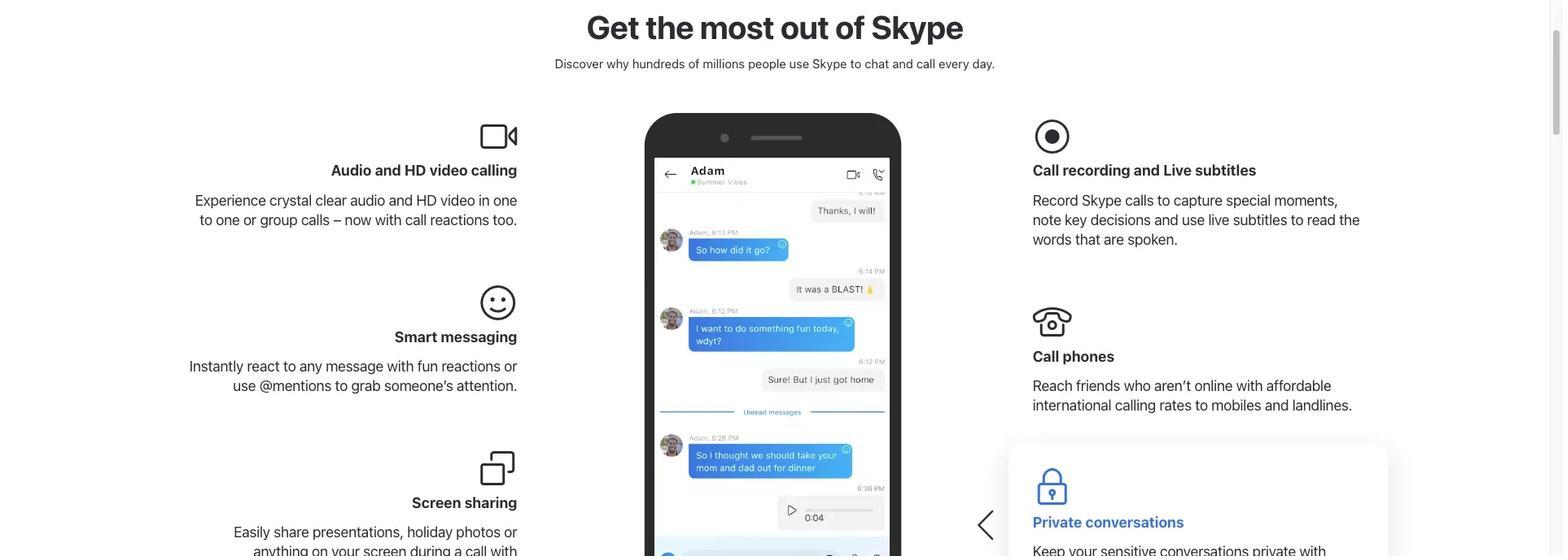 Task type: describe. For each thing, give the bounding box(es) containing it.
every
[[939, 56, 970, 71]]

call for 
[[1033, 348, 1060, 365]]

call inside experience crystal clear audio and hd video in one to one or group calls – now with call reactions too.
[[405, 212, 427, 229]]

anything
[[253, 544, 308, 557]]

calls inside experience crystal clear audio and hd video in one to one or group calls – now with call reactions too.
[[301, 212, 330, 229]]

people
[[748, 56, 786, 71]]

record
[[1033, 192, 1079, 209]]

fun
[[417, 359, 438, 376]]

with for 
[[387, 359, 414, 376]]

0 vertical spatial of
[[835, 7, 865, 46]]

to left chat
[[851, 56, 862, 71]]

aren't
[[1155, 378, 1191, 395]]

during
[[410, 544, 451, 557]]

the inside record skype calls to capture special moments, note key decisions and use live subtitles to read the words that are spoken.
[[1340, 212, 1360, 229]]

1 horizontal spatial one
[[493, 192, 517, 209]]

hd inside experience crystal clear audio and hd video in one to one or group calls – now with call reactions too.
[[416, 192, 437, 209]]

with inside experience crystal clear audio and hd video in one to one or group calls – now with call reactions too.
[[375, 212, 402, 229]]

0 vertical spatial hd
[[405, 162, 426, 179]]

attention.
[[457, 378, 517, 395]]

smart messaging
[[395, 329, 517, 346]]

calls inside record skype calls to capture special moments, note key decisions and use live subtitles to read the words that are spoken.
[[1126, 192, 1154, 209]]

@mentions
[[260, 378, 332, 395]]


[[1033, 303, 1072, 342]]

use inside record skype calls to capture special moments, note key decisions and use live subtitles to read the words that are spoken.
[[1182, 212, 1205, 229]]

smart
[[395, 329, 438, 346]]

crystal
[[270, 192, 312, 209]]

0 vertical spatial video
[[430, 162, 468, 179]]

phones
[[1063, 348, 1115, 365]]

presentations,
[[313, 525, 404, 542]]

hundreds
[[633, 56, 685, 71]]

screen sharing
[[412, 495, 517, 512]]

group
[[260, 212, 298, 229]]

audio
[[350, 192, 385, 209]]

–
[[333, 212, 341, 229]]

experience crystal clear audio and hd video in one to one or group calls – now with call reactions too.
[[195, 192, 517, 229]]

friends
[[1077, 378, 1121, 395]]


[[478, 283, 517, 323]]

key
[[1065, 212, 1087, 229]]

words
[[1033, 231, 1072, 248]]

mobiles
[[1212, 398, 1262, 415]]

reactions inside instantly react to any message with fun reactions or use @mentions to grab someone's attention.
[[442, 359, 501, 376]]

0 horizontal spatial skype
[[813, 56, 847, 71]]

0 horizontal spatial one
[[216, 212, 240, 229]]

private
[[1033, 514, 1083, 531]]

international
[[1033, 398, 1112, 415]]

message
[[326, 359, 384, 376]]

spoken.
[[1128, 231, 1178, 248]]


[[1033, 469, 1072, 508]]


[[478, 450, 517, 489]]

get
[[587, 7, 639, 46]]

who
[[1124, 378, 1151, 395]]

record skype calls to capture special moments, note key decisions and use live subtitles to read the words that are spoken.
[[1033, 192, 1360, 248]]

audio and hd video calling
[[331, 162, 517, 179]]

or inside instantly react to any message with fun reactions or use @mentions to grab someone's attention.
[[504, 359, 517, 376]]

0 horizontal spatial of
[[689, 56, 700, 71]]

discover why hundreds of millions people use skype to chat and call every day.
[[555, 56, 995, 71]]

on
[[312, 544, 328, 557]]

photos
[[456, 525, 501, 542]]

screen
[[412, 495, 461, 512]]

and left the live
[[1134, 162, 1160, 179]]

private conversations
[[1033, 514, 1184, 531]]

day.
[[973, 56, 995, 71]]

skype inside record skype calls to capture special moments, note key decisions and use live subtitles to read the words that are spoken.
[[1082, 192, 1122, 209]]

0 horizontal spatial calling
[[471, 162, 517, 179]]

why
[[607, 56, 629, 71]]

reach friends who aren't online with affordable international calling rates to mobiles and landlines.
[[1033, 378, 1353, 415]]

live
[[1164, 162, 1192, 179]]

0 vertical spatial use
[[790, 56, 810, 71]]

chat
[[865, 56, 889, 71]]

calling inside reach friends who aren't online with affordable international calling rates to mobiles and landlines.
[[1115, 398, 1156, 415]]

with for 
[[1237, 378, 1263, 395]]

special
[[1226, 192, 1271, 209]]

call recording and live subtitles
[[1033, 162, 1257, 179]]

use inside instantly react to any message with fun reactions or use @mentions to grab someone's attention.
[[233, 378, 256, 395]]

someone's
[[384, 378, 453, 395]]



Task type: locate. For each thing, give the bounding box(es) containing it.
calls up decisions
[[1126, 192, 1154, 209]]

1 vertical spatial with
[[387, 359, 414, 376]]

call inside easily share presentations, holiday photos or anything on your screen during a call wit
[[466, 544, 487, 557]]

skype down out
[[813, 56, 847, 71]]

the right read
[[1340, 212, 1360, 229]]

with inside reach friends who aren't online with affordable international calling rates to mobiles and landlines.
[[1237, 378, 1263, 395]]

with up mobiles
[[1237, 378, 1263, 395]]

to down moments,
[[1291, 212, 1304, 229]]

to inside experience crystal clear audio and hd video in one to one or group calls – now with call reactions too.
[[200, 212, 212, 229]]

of
[[835, 7, 865, 46], [689, 56, 700, 71]]

subtitles
[[1196, 162, 1257, 179], [1233, 212, 1288, 229]]

subtitles up the special
[[1196, 162, 1257, 179]]

experience
[[195, 192, 266, 209]]

to down "online"
[[1196, 398, 1208, 415]]

1 vertical spatial calling
[[1115, 398, 1156, 415]]

0 horizontal spatial calls
[[301, 212, 330, 229]]

and inside record skype calls to capture special moments, note key decisions and use live subtitles to read the words that are spoken.
[[1155, 212, 1179, 229]]

video showcase of features available on skype. skype provides you with audio and hd video calling, smart messaging, screen sharing, call recording and live subtitles, call to phones and on top of all we're keeping your conversations private. element
[[654, 158, 890, 557]]

online
[[1195, 378, 1233, 395]]

subtitles inside record skype calls to capture special moments, note key decisions and use live subtitles to read the words that are spoken.
[[1233, 212, 1288, 229]]

in
[[479, 192, 490, 209]]

1 vertical spatial call
[[1033, 348, 1060, 365]]

reactions
[[430, 212, 489, 229], [442, 359, 501, 376]]

call down audio and hd video calling
[[405, 212, 427, 229]]

capture
[[1174, 192, 1223, 209]]

0 vertical spatial reactions
[[430, 212, 489, 229]]

0 vertical spatial or
[[243, 212, 257, 229]]

video inside experience crystal clear audio and hd video in one to one or group calls – now with call reactions too.
[[440, 192, 475, 209]]

of right out
[[835, 7, 865, 46]]

1 vertical spatial call
[[405, 212, 427, 229]]

landlines.
[[1293, 398, 1353, 415]]

that
[[1076, 231, 1101, 248]]

2 vertical spatial call
[[466, 544, 487, 557]]

and
[[893, 56, 913, 71], [375, 162, 401, 179], [1134, 162, 1160, 179], [389, 192, 413, 209], [1155, 212, 1179, 229], [1265, 398, 1289, 415]]

live
[[1209, 212, 1230, 229]]

any
[[300, 359, 322, 376]]

to inside reach friends who aren't online with affordable international calling rates to mobiles and landlines.
[[1196, 398, 1208, 415]]

affordable
[[1267, 378, 1332, 395]]

most
[[700, 7, 775, 46]]

millions
[[703, 56, 745, 71]]

0 vertical spatial one
[[493, 192, 517, 209]]

messaging
[[441, 329, 517, 346]]

call left every
[[917, 56, 936, 71]]

1 call from the top
[[1033, 162, 1060, 179]]

reactions up attention. at the bottom of page
[[442, 359, 501, 376]]

1 horizontal spatial calls
[[1126, 192, 1154, 209]]

holiday
[[407, 525, 453, 542]]

use down react
[[233, 378, 256, 395]]

2 horizontal spatial call
[[917, 56, 936, 71]]

call for 
[[1033, 162, 1060, 179]]

or down experience
[[243, 212, 257, 229]]

skype up every
[[872, 7, 964, 46]]

sharing
[[465, 495, 517, 512]]

to up @mentions
[[283, 359, 296, 376]]

0 vertical spatial call
[[1033, 162, 1060, 179]]


[[478, 117, 517, 156]]

0 horizontal spatial call
[[405, 212, 427, 229]]

instantly
[[190, 359, 244, 376]]

and right chat
[[893, 56, 913, 71]]

conversations
[[1086, 514, 1184, 531]]

or inside experience crystal clear audio and hd video in one to one or group calls – now with call reactions too.
[[243, 212, 257, 229]]

calling
[[471, 162, 517, 179], [1115, 398, 1156, 415]]

0 vertical spatial skype
[[872, 7, 964, 46]]

clear
[[316, 192, 347, 209]]

to down the live
[[1158, 192, 1170, 209]]


[[1033, 117, 1072, 156]]

2 horizontal spatial use
[[1182, 212, 1205, 229]]

skype
[[872, 7, 964, 46], [813, 56, 847, 71], [1082, 192, 1122, 209]]

0 vertical spatial subtitles
[[1196, 162, 1257, 179]]

the
[[646, 7, 694, 46], [1340, 212, 1360, 229]]

1 vertical spatial video
[[440, 192, 475, 209]]

or
[[243, 212, 257, 229], [504, 359, 517, 376], [504, 525, 517, 542]]

or right photos
[[504, 525, 517, 542]]

2 vertical spatial use
[[233, 378, 256, 395]]

with
[[375, 212, 402, 229], [387, 359, 414, 376], [1237, 378, 1263, 395]]

2 vertical spatial or
[[504, 525, 517, 542]]

call phones
[[1033, 348, 1115, 365]]

to down message
[[335, 378, 348, 395]]

the up hundreds
[[646, 7, 694, 46]]

1 horizontal spatial use
[[790, 56, 810, 71]]

1 vertical spatial use
[[1182, 212, 1205, 229]]

your
[[332, 544, 360, 557]]

calling down who
[[1115, 398, 1156, 415]]

too.
[[493, 212, 517, 229]]

easily share presentations, holiday photos or anything on your screen during a call wit
[[234, 525, 517, 557]]

and down affordable
[[1265, 398, 1289, 415]]

0 vertical spatial calling
[[471, 162, 517, 179]]

2 vertical spatial with
[[1237, 378, 1263, 395]]

with up someone's
[[387, 359, 414, 376]]

0 vertical spatial with
[[375, 212, 402, 229]]

discover
[[555, 56, 604, 71]]

moments,
[[1275, 192, 1339, 209]]

1 vertical spatial hd
[[416, 192, 437, 209]]

video
[[430, 162, 468, 179], [440, 192, 475, 209]]

rates
[[1160, 398, 1192, 415]]

recording
[[1063, 162, 1131, 179]]

and up audio
[[375, 162, 401, 179]]

1 horizontal spatial of
[[835, 7, 865, 46]]

one
[[493, 192, 517, 209], [216, 212, 240, 229]]

2 call from the top
[[1033, 348, 1060, 365]]

hd
[[405, 162, 426, 179], [416, 192, 437, 209]]

easily
[[234, 525, 270, 542]]

2 vertical spatial skype
[[1082, 192, 1122, 209]]

screen
[[363, 544, 407, 557]]

call up reach on the right
[[1033, 348, 1060, 365]]

with inside instantly react to any message with fun reactions or use @mentions to grab someone's attention.
[[387, 359, 414, 376]]

0 horizontal spatial use
[[233, 378, 256, 395]]

decisions
[[1091, 212, 1151, 229]]

get the most out of skype
[[587, 7, 964, 46]]

0 vertical spatial the
[[646, 7, 694, 46]]

hd right audio
[[405, 162, 426, 179]]

0 horizontal spatial the
[[646, 7, 694, 46]]

one up too.
[[493, 192, 517, 209]]

to down experience
[[200, 212, 212, 229]]

and inside reach friends who aren't online with affordable international calling rates to mobiles and landlines.
[[1265, 398, 1289, 415]]

1 horizontal spatial calling
[[1115, 398, 1156, 415]]

read
[[1308, 212, 1336, 229]]

1 horizontal spatial the
[[1340, 212, 1360, 229]]

now
[[345, 212, 372, 229]]

subtitles down the special
[[1233, 212, 1288, 229]]

instantly react to any message with fun reactions or use @mentions to grab someone's attention.
[[190, 359, 517, 395]]

1 vertical spatial skype
[[813, 56, 847, 71]]

share
[[274, 525, 309, 542]]

1 vertical spatial reactions
[[442, 359, 501, 376]]

use right people
[[790, 56, 810, 71]]

1 vertical spatial or
[[504, 359, 517, 376]]

and up spoken.
[[1155, 212, 1179, 229]]

call down photos
[[466, 544, 487, 557]]

2 horizontal spatial skype
[[1082, 192, 1122, 209]]

1 vertical spatial calls
[[301, 212, 330, 229]]

1 vertical spatial subtitles
[[1233, 212, 1288, 229]]

one down experience
[[216, 212, 240, 229]]

1 vertical spatial one
[[216, 212, 240, 229]]

are
[[1104, 231, 1124, 248]]

of left millions
[[689, 56, 700, 71]]

with down audio
[[375, 212, 402, 229]]

calls
[[1126, 192, 1154, 209], [301, 212, 330, 229]]

or up attention. at the bottom of page
[[504, 359, 517, 376]]

or inside easily share presentations, holiday photos or anything on your screen during a call wit
[[504, 525, 517, 542]]

call
[[1033, 162, 1060, 179], [1033, 348, 1060, 365]]

call up record
[[1033, 162, 1060, 179]]

calling up in
[[471, 162, 517, 179]]

a
[[455, 544, 462, 557]]

1 vertical spatial of
[[689, 56, 700, 71]]

grab
[[351, 378, 381, 395]]

1 horizontal spatial call
[[466, 544, 487, 557]]

0 vertical spatial call
[[917, 56, 936, 71]]

audio
[[331, 162, 372, 179]]

hd down audio and hd video calling
[[416, 192, 437, 209]]

note
[[1033, 212, 1062, 229]]

and inside experience crystal clear audio and hd video in one to one or group calls – now with call reactions too.
[[389, 192, 413, 209]]

reactions down in
[[430, 212, 489, 229]]

calls left "–"
[[301, 212, 330, 229]]

1 horizontal spatial skype
[[872, 7, 964, 46]]

1 vertical spatial the
[[1340, 212, 1360, 229]]

0 vertical spatial calls
[[1126, 192, 1154, 209]]

to
[[851, 56, 862, 71], [1158, 192, 1170, 209], [200, 212, 212, 229], [1291, 212, 1304, 229], [283, 359, 296, 376], [335, 378, 348, 395], [1196, 398, 1208, 415]]

and right audio
[[389, 192, 413, 209]]

use down capture
[[1182, 212, 1205, 229]]

react
[[247, 359, 280, 376]]

reactions inside experience crystal clear audio and hd video in one to one or group calls – now with call reactions too.
[[430, 212, 489, 229]]

skype up decisions
[[1082, 192, 1122, 209]]

call
[[917, 56, 936, 71], [405, 212, 427, 229], [466, 544, 487, 557]]

out
[[781, 7, 829, 46]]

reach
[[1033, 378, 1073, 395]]



Task type: vqa. For each thing, say whether or not it's contained in the screenshot.


